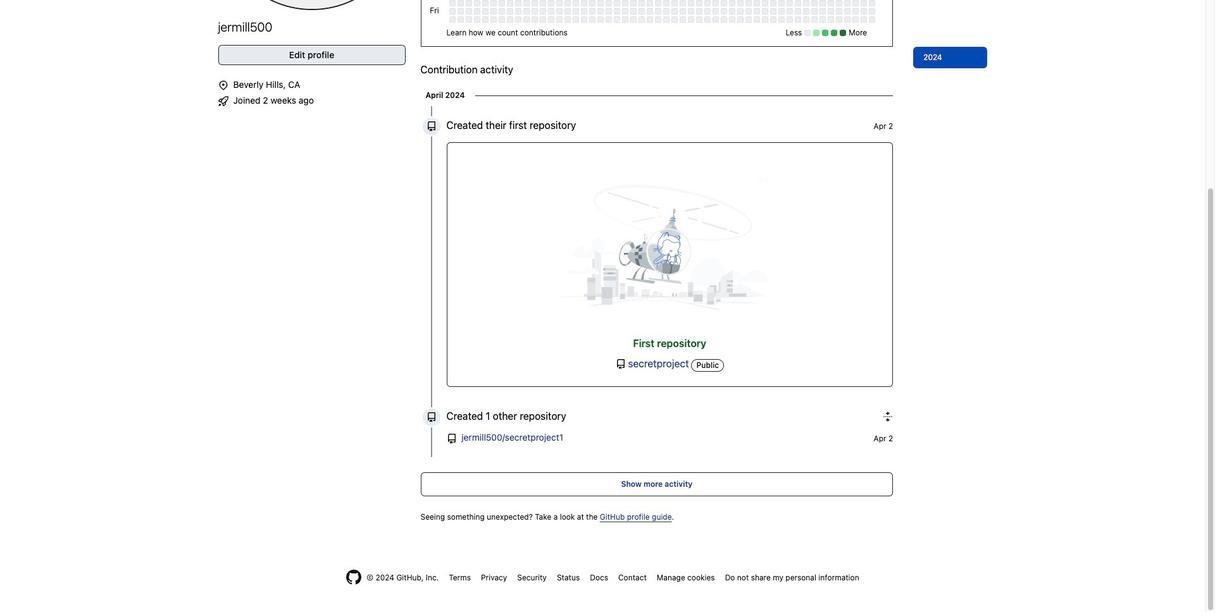 Task type: vqa. For each thing, say whether or not it's contained in the screenshot.
Code Link
no



Task type: locate. For each thing, give the bounding box(es) containing it.
0 horizontal spatial repo image
[[426, 413, 436, 423]]

this repository is public image
[[616, 360, 626, 370]]

location image
[[218, 80, 228, 91]]

0 vertical spatial repo image
[[426, 413, 436, 423]]

1 horizontal spatial repo image
[[447, 434, 457, 444]]

repo image
[[426, 413, 436, 423], [447, 434, 457, 444]]

1 vertical spatial repo image
[[447, 434, 457, 444]]

rocket image
[[218, 96, 228, 106]]

homepage image
[[346, 571, 362, 586]]

cell
[[450, 0, 456, 7], [458, 0, 464, 7], [466, 0, 472, 7], [474, 0, 481, 7], [483, 0, 489, 7], [491, 0, 497, 7], [499, 0, 505, 7], [507, 0, 514, 7], [515, 0, 522, 7], [524, 0, 530, 7], [532, 0, 538, 7], [540, 0, 546, 7], [548, 0, 555, 7], [557, 0, 563, 7], [565, 0, 571, 7], [573, 0, 579, 7], [581, 0, 588, 7], [590, 0, 596, 7], [598, 0, 604, 7], [606, 0, 612, 7], [614, 0, 621, 7], [622, 0, 629, 7], [631, 0, 637, 7], [639, 0, 645, 7], [647, 0, 653, 7], [655, 0, 662, 7], [664, 0, 670, 7], [672, 0, 678, 7], [680, 0, 686, 7], [688, 0, 695, 7], [696, 0, 703, 7], [705, 0, 711, 7], [713, 0, 719, 7], [721, 0, 728, 7], [729, 0, 736, 7], [738, 0, 744, 7], [746, 0, 752, 7], [754, 0, 760, 7], [762, 0, 769, 7], [771, 0, 777, 7], [779, 0, 785, 7], [787, 0, 793, 7], [795, 0, 802, 7], [803, 0, 810, 7], [812, 0, 818, 7], [820, 0, 826, 7], [828, 0, 834, 7], [836, 0, 843, 7], [845, 0, 851, 7], [853, 0, 859, 7], [861, 0, 867, 7], [869, 0, 876, 7], [450, 8, 456, 15], [458, 8, 464, 15], [466, 8, 472, 15], [474, 8, 481, 15], [483, 8, 489, 15], [491, 8, 497, 15], [499, 8, 505, 15], [507, 8, 514, 15], [515, 8, 522, 15], [524, 8, 530, 15], [532, 8, 538, 15], [540, 8, 546, 15], [548, 8, 555, 15], [557, 8, 563, 15], [565, 8, 571, 15], [573, 8, 579, 15], [581, 8, 588, 15], [590, 8, 596, 15], [598, 8, 604, 15], [606, 8, 612, 15], [614, 8, 621, 15], [622, 8, 629, 15], [631, 8, 637, 15], [639, 8, 645, 15], [647, 8, 653, 15], [655, 8, 662, 15], [664, 8, 670, 15], [672, 8, 678, 15], [680, 8, 686, 15], [688, 8, 695, 15], [696, 8, 703, 15], [705, 8, 711, 15], [713, 8, 719, 15], [721, 8, 728, 15], [729, 8, 736, 15], [738, 8, 744, 15], [746, 8, 752, 15], [754, 8, 760, 15], [762, 8, 769, 15], [771, 8, 777, 15], [779, 8, 785, 15], [787, 8, 793, 15], [795, 8, 802, 15], [803, 8, 810, 15], [812, 8, 818, 15], [820, 8, 826, 15], [828, 8, 834, 15], [836, 8, 843, 15], [845, 8, 851, 15], [853, 8, 859, 15], [861, 8, 867, 15], [869, 8, 876, 15], [450, 17, 456, 23], [458, 17, 464, 23], [466, 17, 472, 23], [474, 17, 481, 23], [483, 17, 489, 23], [491, 17, 497, 23], [499, 17, 505, 23], [507, 17, 514, 23], [515, 17, 522, 23], [524, 17, 530, 23], [532, 17, 538, 23], [540, 17, 546, 23], [548, 17, 555, 23], [557, 17, 563, 23], [565, 17, 571, 23], [573, 17, 579, 23], [581, 17, 588, 23], [590, 17, 596, 23], [598, 17, 604, 23], [606, 17, 612, 23], [614, 17, 621, 23], [622, 17, 629, 23], [631, 17, 637, 23], [639, 17, 645, 23], [647, 17, 653, 23], [655, 17, 662, 23], [664, 17, 670, 23], [672, 17, 678, 23], [680, 17, 686, 23], [688, 17, 695, 23], [696, 17, 703, 23], [705, 17, 711, 23], [713, 17, 719, 23], [721, 17, 728, 23], [729, 17, 736, 23], [738, 17, 744, 23], [746, 17, 752, 23], [754, 17, 760, 23], [762, 17, 769, 23], [771, 17, 777, 23], [779, 17, 785, 23], [787, 17, 793, 23], [795, 17, 802, 23], [803, 17, 810, 23], [812, 17, 818, 23], [820, 17, 826, 23], [828, 17, 834, 23], [836, 17, 843, 23], [845, 17, 851, 23], [853, 17, 859, 23], [861, 17, 867, 23], [869, 17, 876, 23]]



Task type: describe. For each thing, give the bounding box(es) containing it.
collapse image
[[883, 412, 893, 422]]

repo image
[[426, 122, 436, 132]]

congratulations on your first repository! image
[[512, 153, 828, 343]]

home location: beverly hills, ca element
[[218, 75, 405, 91]]



